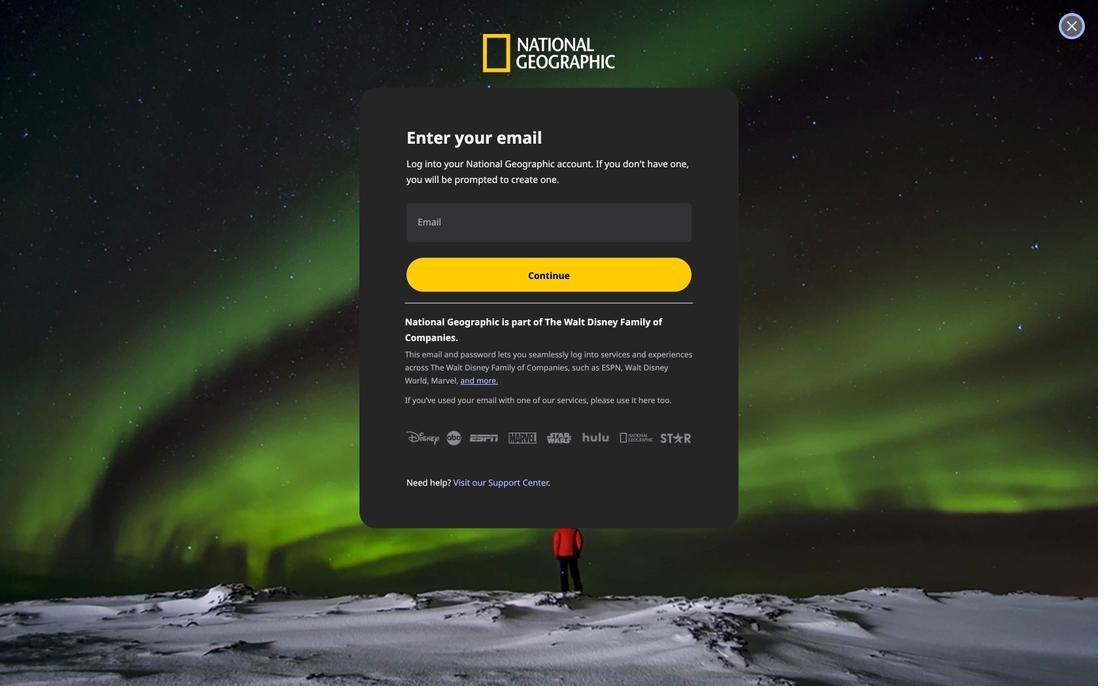 Task type: locate. For each thing, give the bounding box(es) containing it.
national geographic logo - home image
[[11, 43, 82, 64]]

main content
[[0, 70, 1098, 686]]



Task type: vqa. For each thing, say whether or not it's contained in the screenshot.
Test Alt image
yes



Task type: describe. For each thing, give the bounding box(es) containing it.
test alt image
[[0, 70, 1098, 253]]

search image
[[847, 48, 860, 61]]



